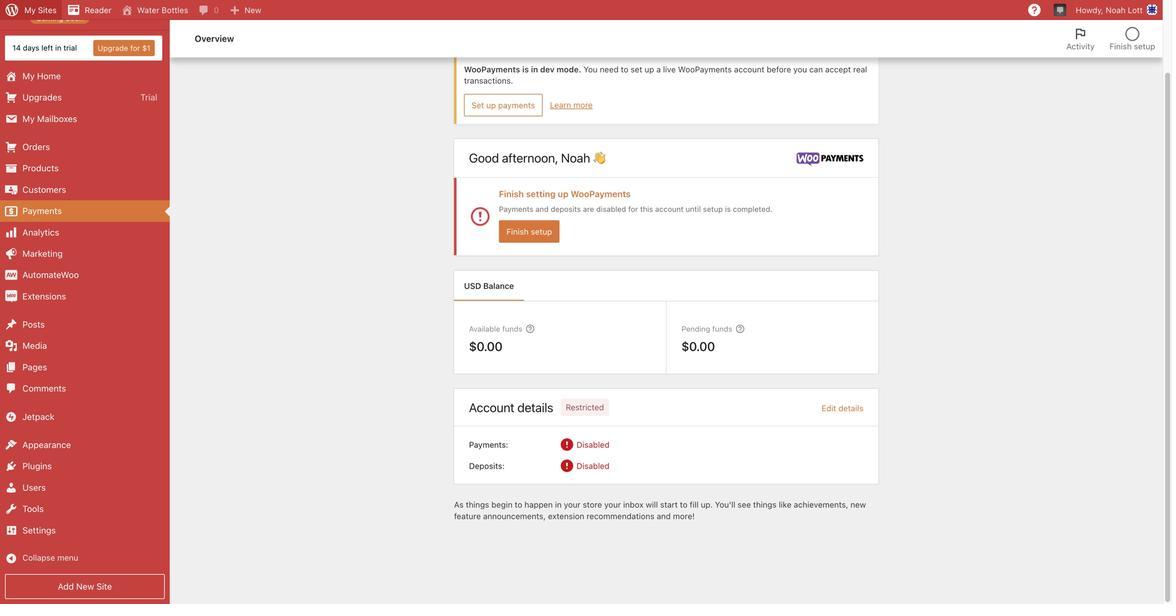 Task type: locate. For each thing, give the bounding box(es) containing it.
from
[[506, 23, 523, 32]]

comments
[[22, 383, 66, 394]]

finish setup button down lott
[[1102, 20, 1163, 57]]

store
[[583, 500, 602, 509]]

finish setup button for finish setting up woopayments
[[499, 220, 560, 243]]

1 disabled from the top
[[577, 440, 610, 450]]

is
[[522, 65, 529, 74], [725, 205, 731, 214]]

1 vertical spatial disabled
[[577, 461, 610, 471]]

0 vertical spatial finish setup button
[[1102, 20, 1163, 57]]

details
[[518, 400, 553, 415], [839, 404, 864, 413]]

my left sites
[[24, 5, 36, 15]]

finish setup down lott
[[1110, 42, 1155, 51]]

0 vertical spatial can
[[622, 11, 635, 21]]

1 vertical spatial new
[[76, 581, 94, 592]]

0 horizontal spatial new
[[76, 581, 94, 592]]

woopayments
[[464, 65, 520, 74], [678, 65, 732, 74], [571, 189, 631, 199]]

0 horizontal spatial noah
[[561, 150, 590, 165]]

up left "a"
[[645, 65, 654, 74]]

collapse menu button
[[0, 548, 170, 569]]

more
[[574, 100, 593, 110]]

0 vertical spatial account
[[734, 65, 765, 74]]

2 funds from the left
[[712, 325, 732, 333]]

and up customers,
[[543, 11, 557, 21]]

free
[[728, 11, 743, 21]]

0 vertical spatial in
[[55, 43, 61, 52]]

in up extension
[[555, 500, 562, 509]]

2 vertical spatial in
[[555, 500, 562, 509]]

a
[[657, 65, 661, 74]]

1 horizontal spatial details
[[839, 404, 864, 413]]

finish setup inside tab list
[[1110, 42, 1155, 51]]

funds for available funds
[[502, 325, 522, 333]]

are left ready
[[787, 11, 799, 21]]

can
[[622, 11, 635, 21], [809, 65, 823, 74]]

0 vertical spatial disabled
[[577, 440, 610, 450]]

accept
[[834, 11, 860, 21], [825, 65, 851, 74]]

in inside as things begin to happen in your store your inbox will start to fill up. you'll see things like achievements, new feature announcements, extension recommendations and more!
[[555, 500, 562, 509]]

1 horizontal spatial setup
[[703, 205, 723, 214]]

see
[[738, 500, 751, 509]]

and down setting
[[536, 205, 549, 214]]

0 vertical spatial are
[[787, 11, 799, 21]]

and inside only administrators and store managers can place orders during the free trial. if you are ready to accept payments from customers,
[[543, 11, 557, 21]]

0 horizontal spatial account
[[655, 205, 684, 214]]

finish down howdy, noah lott
[[1110, 42, 1132, 51]]

2 disabled from the top
[[577, 461, 610, 471]]

funds left available funds tooltip image
[[502, 325, 522, 333]]

my sites
[[24, 5, 57, 15]]

accept left the real
[[825, 65, 851, 74]]

0 vertical spatial my
[[24, 5, 36, 15]]

are inside only administrators and store managers can place orders during the free trial. if you are ready to accept payments from customers,
[[787, 11, 799, 21]]

your
[[564, 500, 581, 509], [604, 500, 621, 509]]

setup down deposits
[[531, 227, 552, 236]]

woopayments up disabled
[[571, 189, 631, 199]]

1 horizontal spatial finish setup
[[1110, 42, 1155, 51]]

2 horizontal spatial up
[[645, 65, 654, 74]]

details right account
[[518, 400, 553, 415]]

disabled down restricted
[[577, 440, 610, 450]]

1 horizontal spatial account
[[734, 65, 765, 74]]

0 horizontal spatial things
[[466, 500, 489, 509]]

0 vertical spatial finish
[[1110, 42, 1132, 51]]

my
[[24, 5, 36, 15], [22, 71, 35, 81], [22, 113, 35, 124]]

2 vertical spatial and
[[657, 511, 671, 521]]

you right "before"
[[794, 65, 807, 74]]

0 horizontal spatial you
[[771, 11, 785, 21]]

is left completed.
[[725, 205, 731, 214]]

noah
[[1106, 5, 1126, 15], [561, 150, 590, 165]]

details inside edit details link
[[839, 404, 864, 413]]

noah left lott
[[1106, 5, 1126, 15]]

1 vertical spatial up
[[486, 100, 496, 110]]

tab list
[[1059, 20, 1163, 57]]

woopayments up transactions.
[[464, 65, 520, 74]]

things
[[466, 500, 489, 509], [753, 500, 777, 509]]

things up feature on the bottom left
[[466, 500, 489, 509]]

0 vertical spatial new
[[245, 5, 261, 15]]

1 horizontal spatial is
[[725, 205, 731, 214]]

you right the "if"
[[771, 11, 785, 21]]

woopayments right live
[[678, 65, 732, 74]]

your up 'recommendations'
[[604, 500, 621, 509]]

0 horizontal spatial payments
[[22, 206, 62, 216]]

finish left setting
[[499, 189, 524, 199]]

orders link
[[0, 136, 170, 158]]

0 vertical spatial for
[[130, 44, 140, 52]]

1 vertical spatial payments
[[498, 100, 535, 110]]

1 vertical spatial setup
[[703, 205, 723, 214]]

in left dev
[[531, 65, 538, 74]]

1 horizontal spatial new
[[245, 5, 261, 15]]

1 horizontal spatial up
[[558, 189, 569, 199]]

0 vertical spatial finish setup
[[1110, 42, 1155, 51]]

0 vertical spatial setup
[[1134, 42, 1155, 51]]

payments inside 'link'
[[22, 206, 62, 216]]

0 vertical spatial payments
[[467, 23, 503, 32]]

1 horizontal spatial in
[[531, 65, 538, 74]]

0 horizontal spatial funds
[[502, 325, 522, 333]]

marketing link
[[0, 243, 170, 264]]

you
[[771, 11, 785, 21], [794, 65, 807, 74]]

0 vertical spatial noah
[[1106, 5, 1126, 15]]

upgrade for $1
[[98, 44, 150, 52]]

products
[[22, 163, 59, 173]]

coming
[[36, 14, 63, 22]]

1 horizontal spatial funds
[[712, 325, 732, 333]]

setup down lott
[[1134, 42, 1155, 51]]

to inside only administrators and store managers can place orders during the free trial. if you are ready to accept payments from customers,
[[825, 11, 832, 21]]

setup
[[1134, 42, 1155, 51], [703, 205, 723, 214], [531, 227, 552, 236]]

need
[[600, 65, 619, 74]]

for inside button
[[130, 44, 140, 52]]

my down upgrades
[[22, 113, 35, 124]]

0 vertical spatial you
[[771, 11, 785, 21]]

my inside toolbar "navigation"
[[24, 5, 36, 15]]

2 horizontal spatial in
[[555, 500, 562, 509]]

available funds tooltip image
[[525, 324, 535, 334]]

reader
[[85, 5, 112, 15]]

1 horizontal spatial things
[[753, 500, 777, 509]]

upgrade for $1 button
[[93, 40, 155, 56]]

finish setup down setting
[[507, 227, 552, 236]]

2 vertical spatial my
[[22, 113, 35, 124]]

if
[[764, 11, 769, 21]]

account right this
[[655, 205, 684, 214]]

new left site
[[76, 581, 94, 592]]

coming soon
[[36, 14, 83, 22]]

can right "before"
[[809, 65, 823, 74]]

can left place
[[622, 11, 635, 21]]

media link
[[0, 335, 170, 357]]

can inside only administrators and store managers can place orders during the free trial. if you are ready to accept payments from customers,
[[622, 11, 635, 21]]

as things begin to happen in your store your inbox will start to fill up. you'll see things like achievements, new feature announcements, extension recommendations and more!
[[454, 500, 866, 521]]

1 horizontal spatial are
[[787, 11, 799, 21]]

1 vertical spatial finish setup
[[507, 227, 552, 236]]

are left disabled
[[583, 205, 594, 214]]

2 horizontal spatial woopayments
[[678, 65, 732, 74]]

soon
[[65, 14, 83, 22]]

pending funds tooltip image
[[735, 324, 745, 334]]

usd balance
[[464, 281, 514, 291]]

accept right ready
[[834, 11, 860, 21]]

2 horizontal spatial setup
[[1134, 42, 1155, 51]]

new
[[851, 500, 866, 509]]

2 things from the left
[[753, 500, 777, 509]]

0 horizontal spatial are
[[583, 205, 594, 214]]

my mailboxes link
[[0, 108, 170, 130]]

1 horizontal spatial for
[[628, 205, 638, 214]]

payments down woopayments is in dev mode.
[[498, 100, 535, 110]]

disabled up the store at the bottom of the page
[[577, 461, 610, 471]]

1 funds from the left
[[502, 325, 522, 333]]

1 vertical spatial finish setup button
[[499, 220, 560, 243]]

edit
[[822, 404, 836, 413]]

0 horizontal spatial woopayments
[[464, 65, 520, 74]]

new
[[245, 5, 261, 15], [76, 581, 94, 592]]

payments down only
[[467, 23, 503, 32]]

to left set
[[621, 65, 629, 74]]

is left dev
[[522, 65, 529, 74]]

accept inside only administrators and store managers can place orders during the free trial. if you are ready to accept payments from customers,
[[834, 11, 860, 21]]

up up deposits
[[558, 189, 569, 199]]

edit details link
[[822, 403, 864, 414]]

accept inside you need to set up a live woopayments account before you can accept real transactions.
[[825, 65, 851, 74]]

payments down setting
[[499, 205, 533, 214]]

noah left the 👋
[[561, 150, 590, 165]]

1 horizontal spatial finish setup button
[[1102, 20, 1163, 57]]

administrators
[[486, 11, 541, 21]]

lott
[[1128, 5, 1143, 15]]

finish setup button down setting
[[499, 220, 560, 243]]

finish setup button
[[1102, 20, 1163, 57], [499, 220, 560, 243]]

finish
[[1110, 42, 1132, 51], [499, 189, 524, 199], [507, 227, 529, 236]]

1 vertical spatial you
[[794, 65, 807, 74]]

and down start
[[657, 511, 671, 521]]

woopayments logo image
[[797, 152, 864, 166]]

pending funds
[[682, 325, 732, 333]]

only
[[467, 11, 484, 21]]

for left this
[[628, 205, 638, 214]]

details right edit
[[839, 404, 864, 413]]

appearance link
[[0, 434, 170, 456]]

balance
[[483, 281, 514, 291]]

extensions link
[[0, 286, 170, 307]]

up inside you need to set up a live woopayments account before you can accept real transactions.
[[645, 65, 654, 74]]

automatewoo link
[[0, 264, 170, 286]]

inbox
[[623, 500, 644, 509]]

0 vertical spatial up
[[645, 65, 654, 74]]

to
[[825, 11, 832, 21], [621, 65, 629, 74], [515, 500, 522, 509], [680, 500, 688, 509]]

0 vertical spatial is
[[522, 65, 529, 74]]

finish setting up woopayments
[[499, 189, 631, 199]]

payments up analytics at left
[[22, 206, 62, 216]]

things left like
[[753, 500, 777, 509]]

1 horizontal spatial noah
[[1106, 5, 1126, 15]]

for left $1
[[130, 44, 140, 52]]

my left home
[[22, 71, 35, 81]]

0 horizontal spatial your
[[564, 500, 581, 509]]

payments:
[[469, 440, 508, 450]]

more!
[[673, 511, 695, 521]]

in right left
[[55, 43, 61, 52]]

0 horizontal spatial setup
[[531, 227, 552, 236]]

14
[[12, 43, 21, 52]]

funds left the pending funds tooltip icon
[[712, 325, 732, 333]]

payments
[[499, 205, 533, 214], [22, 206, 62, 216]]

learn more
[[550, 100, 593, 110]]

finish setup button for overview
[[1102, 20, 1163, 57]]

you inside only administrators and store managers can place orders during the free trial. if you are ready to accept payments from customers,
[[771, 11, 785, 21]]

1 horizontal spatial you
[[794, 65, 807, 74]]

0 horizontal spatial up
[[486, 100, 496, 110]]

2 vertical spatial setup
[[531, 227, 552, 236]]

payments inside only administrators and store managers can place orders during the free trial. if you are ready to accept payments from customers,
[[467, 23, 503, 32]]

0 horizontal spatial can
[[622, 11, 635, 21]]

1 vertical spatial can
[[809, 65, 823, 74]]

learn
[[550, 100, 571, 110]]

customers
[[22, 184, 66, 195]]

1 vertical spatial my
[[22, 71, 35, 81]]

to right ready
[[825, 11, 832, 21]]

0 horizontal spatial details
[[518, 400, 553, 415]]

up
[[645, 65, 654, 74], [486, 100, 496, 110], [558, 189, 569, 199]]

jetpack link
[[0, 406, 170, 428]]

finish down setting
[[507, 227, 529, 236]]

0 horizontal spatial finish setup button
[[499, 220, 560, 243]]

1 horizontal spatial payments
[[499, 205, 533, 214]]

usd balance button
[[454, 271, 524, 301]]

products link
[[0, 158, 170, 179]]

learn more link
[[550, 94, 593, 116]]

the
[[713, 11, 725, 21]]

good
[[469, 150, 499, 165]]

add new site link
[[5, 574, 165, 599]]

1 horizontal spatial can
[[809, 65, 823, 74]]

you
[[584, 65, 598, 74]]

your up extension
[[564, 500, 581, 509]]

0 horizontal spatial for
[[130, 44, 140, 52]]

up right set
[[486, 100, 496, 110]]

toolbar navigation
[[0, 0, 1163, 22]]

setup right until
[[703, 205, 723, 214]]

new right the 0
[[245, 5, 261, 15]]

comments link
[[0, 378, 170, 399]]

0
[[214, 5, 219, 15]]

account left "before"
[[734, 65, 765, 74]]

sites
[[38, 5, 57, 15]]

0 vertical spatial and
[[543, 11, 557, 21]]

dev
[[540, 65, 555, 74]]

0 vertical spatial accept
[[834, 11, 860, 21]]

1 horizontal spatial your
[[604, 500, 621, 509]]

1 vertical spatial accept
[[825, 65, 851, 74]]

orders
[[22, 142, 50, 152]]

$1
[[142, 44, 150, 52]]

can inside you need to set up a live woopayments account before you can accept real transactions.
[[809, 65, 823, 74]]

and inside as things begin to happen in your store your inbox will start to fill up. you'll see things like achievements, new feature announcements, extension recommendations and more!
[[657, 511, 671, 521]]



Task type: describe. For each thing, give the bounding box(es) containing it.
0 horizontal spatial in
[[55, 43, 61, 52]]

recommendations
[[587, 511, 655, 521]]

0 horizontal spatial is
[[522, 65, 529, 74]]

available funds
[[469, 325, 522, 333]]

disabled for payments:
[[577, 440, 610, 450]]

store
[[560, 11, 580, 21]]

you need to set up a live woopayments account before you can accept real transactions.
[[464, 65, 867, 85]]

feature
[[454, 511, 481, 521]]

restricted
[[566, 403, 604, 412]]

howdy, noah lott
[[1076, 5, 1143, 15]]

set
[[631, 65, 642, 74]]

ready
[[801, 11, 822, 21]]

1 vertical spatial for
[[628, 205, 638, 214]]

woopayments is in dev mode.
[[464, 65, 581, 74]]

mode.
[[557, 65, 581, 74]]

happen
[[525, 500, 553, 509]]

my for my mailboxes
[[22, 113, 35, 124]]

activity
[[1067, 42, 1095, 51]]

during
[[687, 11, 711, 21]]

only administrators and store managers can place orders during the free trial. if you are ready to accept payments from customers,
[[467, 11, 860, 32]]

my for my home
[[22, 71, 35, 81]]

deposits:
[[469, 461, 505, 471]]

available
[[469, 325, 500, 333]]

2 vertical spatial finish
[[507, 227, 529, 236]]

finish inside tab list
[[1110, 42, 1132, 51]]

users link
[[0, 477, 170, 499]]

2 your from the left
[[604, 500, 621, 509]]

posts
[[22, 319, 45, 330]]

1 your from the left
[[564, 500, 581, 509]]

funds for pending funds
[[712, 325, 732, 333]]

howdy,
[[1076, 5, 1104, 15]]

new link
[[224, 0, 266, 20]]

activity button
[[1059, 20, 1102, 57]]

0 horizontal spatial finish setup
[[507, 227, 552, 236]]

water bottles link
[[117, 0, 193, 20]]

settings
[[22, 525, 56, 535]]

water bottles
[[137, 5, 188, 15]]

to inside you need to set up a live woopayments account before you can accept real transactions.
[[621, 65, 629, 74]]

deposits
[[551, 205, 581, 214]]

settings link
[[0, 520, 170, 541]]

tools link
[[0, 499, 170, 520]]

users
[[22, 482, 46, 493]]

extension
[[548, 511, 584, 521]]

achievements,
[[794, 500, 848, 509]]

pending
[[682, 325, 710, 333]]

plugins
[[22, 461, 52, 471]]

1 vertical spatial is
[[725, 205, 731, 214]]

noah inside toolbar "navigation"
[[1106, 5, 1126, 15]]

1 vertical spatial finish
[[499, 189, 524, 199]]

my for my sites
[[24, 5, 36, 15]]

payments inside button
[[498, 100, 535, 110]]

customers link
[[0, 179, 170, 200]]

posts link
[[0, 314, 170, 335]]

menu
[[57, 553, 78, 562]]

new inside toolbar "navigation"
[[245, 5, 261, 15]]

until
[[686, 205, 701, 214]]

details for edit details
[[839, 404, 864, 413]]

bottles
[[162, 5, 188, 15]]

orders
[[660, 11, 684, 21]]

start
[[660, 500, 678, 509]]

1 vertical spatial and
[[536, 205, 549, 214]]

1 vertical spatial are
[[583, 205, 594, 214]]

2 vertical spatial up
[[558, 189, 569, 199]]

you'll
[[715, 500, 736, 509]]

disabled for deposits:
[[577, 461, 610, 471]]

days
[[23, 43, 39, 52]]

14 days left in trial
[[12, 43, 77, 52]]

set
[[472, 100, 484, 110]]

up inside button
[[486, 100, 496, 110]]

you inside you need to set up a live woopayments account before you can accept real transactions.
[[794, 65, 807, 74]]

tab list containing activity
[[1059, 20, 1163, 57]]

woopayments inside you need to set up a live woopayments account before you can accept real transactions.
[[678, 65, 732, 74]]

upgrades
[[22, 92, 62, 102]]

payments link
[[0, 200, 170, 222]]

coming soon link
[[0, 0, 170, 30]]

1 vertical spatial noah
[[561, 150, 590, 165]]

set up payments button
[[464, 94, 543, 116]]

to left fill
[[680, 500, 688, 509]]

good afternoon, noah 👋
[[469, 150, 606, 165]]

up.
[[701, 500, 713, 509]]

add
[[58, 581, 74, 592]]

account inside you need to set up a live woopayments account before you can accept real transactions.
[[734, 65, 765, 74]]

marketing
[[22, 248, 63, 259]]

1 horizontal spatial woopayments
[[571, 189, 631, 199]]

appearance
[[22, 440, 71, 450]]

plugins link
[[0, 456, 170, 477]]

transactions.
[[464, 76, 513, 85]]

to up announcements,
[[515, 500, 522, 509]]

account
[[469, 400, 515, 415]]

place
[[637, 11, 658, 21]]

edit details
[[822, 404, 864, 413]]

1 things from the left
[[466, 500, 489, 509]]

jetpack
[[22, 412, 54, 422]]

1 vertical spatial account
[[655, 205, 684, 214]]

live
[[663, 65, 676, 74]]

set up payments
[[472, 100, 535, 110]]

disabled
[[596, 205, 626, 214]]

pages
[[22, 362, 47, 372]]

will
[[646, 500, 658, 509]]

announcements,
[[483, 511, 546, 521]]

afternoon,
[[502, 150, 558, 165]]

media
[[22, 341, 47, 351]]

add new site
[[58, 581, 112, 592]]

payments for payments and deposits are disabled for this account until setup is completed.
[[499, 205, 533, 214]]

payments for payments
[[22, 206, 62, 216]]

1 vertical spatial in
[[531, 65, 538, 74]]

overview
[[195, 33, 234, 44]]

usd
[[464, 281, 481, 291]]

before
[[767, 65, 791, 74]]

details for account details
[[518, 400, 553, 415]]

account details
[[469, 400, 553, 415]]

notification image
[[1055, 4, 1065, 14]]

collapse menu
[[22, 553, 78, 562]]

extensions
[[22, 291, 66, 301]]

trial
[[64, 43, 77, 52]]



Task type: vqa. For each thing, say whether or not it's contained in the screenshot.
spend
no



